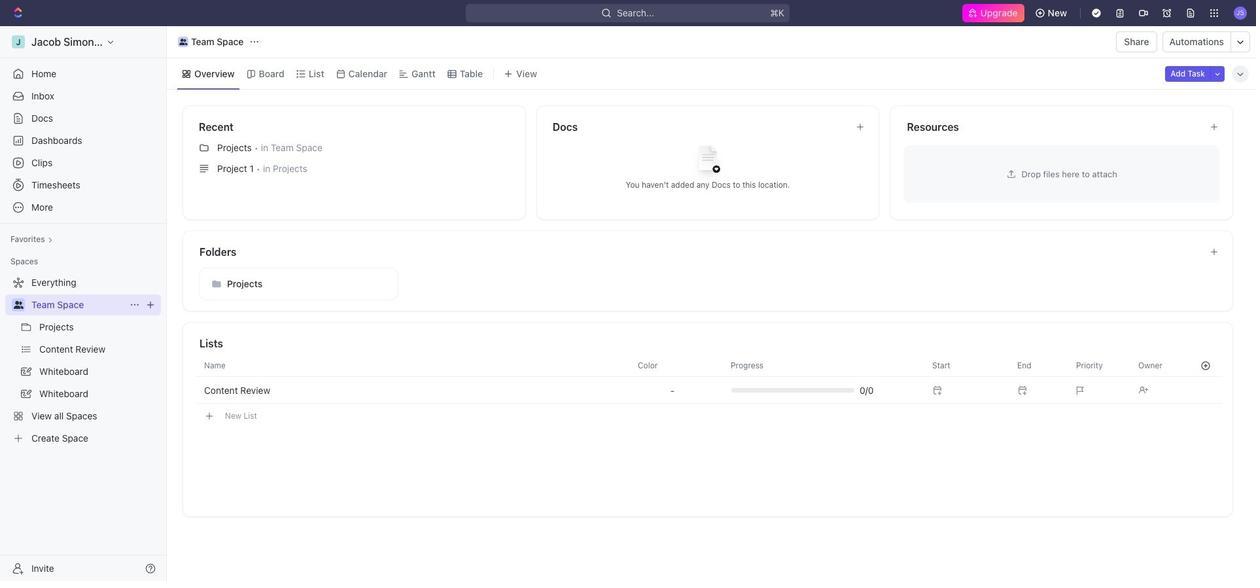 Task type: vqa. For each thing, say whether or not it's contained in the screenshot.
"tree"
yes



Task type: describe. For each thing, give the bounding box(es) containing it.
user group image inside tree
[[13, 301, 23, 309]]

tree inside sidebar navigation
[[5, 272, 161, 449]]

1 horizontal spatial user group image
[[179, 39, 187, 45]]



Task type: locate. For each thing, give the bounding box(es) containing it.
dropdown menu image
[[671, 385, 675, 396]]

no most used docs image
[[682, 135, 734, 188]]

0 vertical spatial user group image
[[179, 39, 187, 45]]

sidebar navigation
[[0, 26, 170, 581]]

1 vertical spatial user group image
[[13, 301, 23, 309]]

user group image
[[179, 39, 187, 45], [13, 301, 23, 309]]

tree
[[5, 272, 161, 449]]

jacob simon's workspace, , element
[[12, 35, 25, 48]]

0 horizontal spatial user group image
[[13, 301, 23, 309]]

set priority image
[[1069, 378, 1131, 403]]



